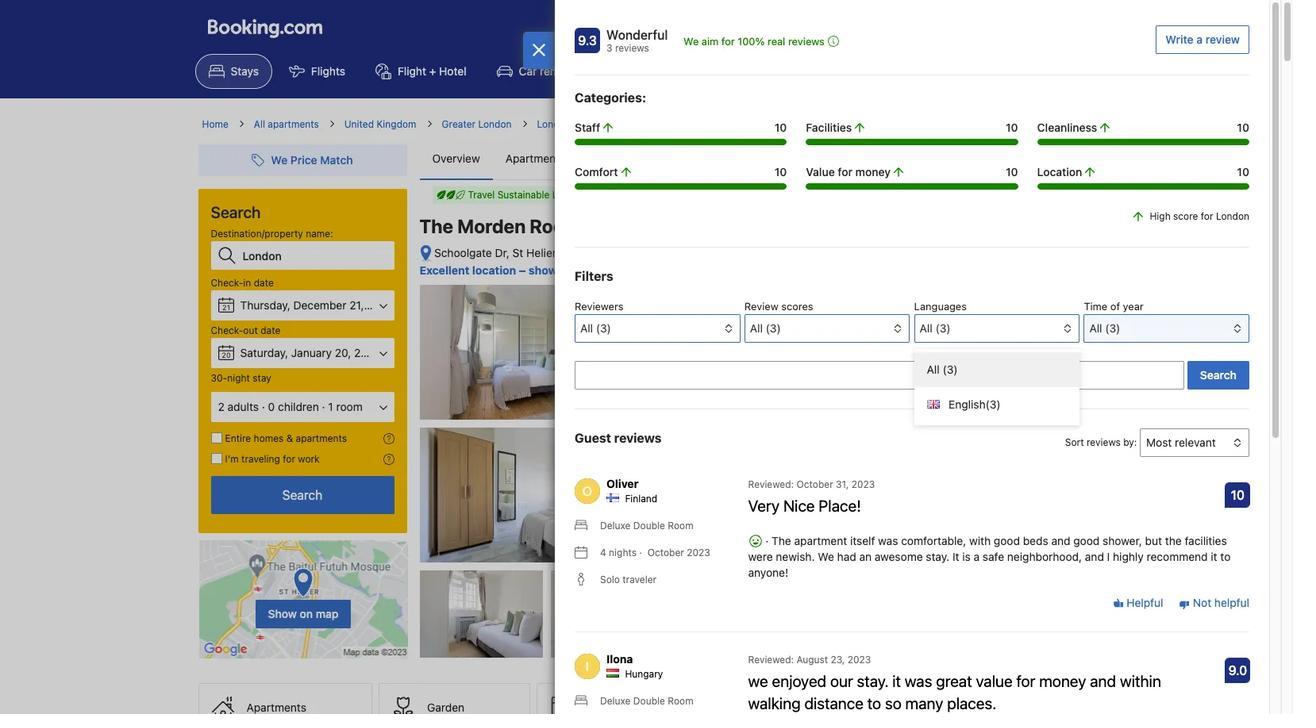 Task type: vqa. For each thing, say whether or not it's contained in the screenshot.
22 January 2024 option
no



Task type: describe. For each thing, give the bounding box(es) containing it.
all (3) for reviewers
[[580, 322, 611, 335]]

beds
[[1023, 534, 1049, 548]]

all (3) for languages
[[920, 322, 951, 335]]

a inside write a review button
[[1197, 33, 1203, 46]]

sustainable
[[498, 189, 550, 201]]

30-
[[211, 372, 227, 384]]

stays link
[[195, 54, 272, 89]]

value for money
[[806, 165, 891, 179]]

cruises link
[[592, 54, 679, 89]]

map inside schoolgate dr, st helier, morden sm4 5dh, uk, london, united kingdom – excellent location – show map
[[560, 263, 584, 277]]

· up were
[[763, 534, 772, 548]]

· left 0
[[262, 400, 265, 414]]

overview
[[432, 152, 480, 165]]

by:
[[1124, 437, 1137, 449]]

distance
[[805, 695, 864, 713]]

20,
[[335, 346, 351, 360]]

homes
[[254, 433, 284, 445]]

we inside the apartment itself was comfortable, with good beds and good shower, but the facilities were newish. we had an awesome stay. it is a safe neighborhood, and i highly recommend it to anyone!
[[818, 550, 835, 564]]

reviews for guest reviews (3)
[[843, 152, 882, 165]]

facilities 10 meter
[[806, 139, 1019, 145]]

all (3) button for languages
[[915, 314, 1080, 343]]

info
[[563, 152, 582, 165]]

flight + hotel
[[398, 64, 467, 78]]

on
[[300, 607, 313, 621]]

click to open map view image
[[420, 244, 432, 263]]

write a review button
[[1157, 25, 1250, 54]]

map inside search "section"
[[316, 607, 339, 621]]

check- for out
[[211, 325, 243, 337]]

reviews inside button
[[788, 35, 825, 48]]

we
[[748, 673, 768, 691]]

year
[[1123, 300, 1144, 313]]

thursday,
[[240, 299, 290, 312]]

walking
[[748, 695, 801, 713]]

guest for guest reviews (3)
[[810, 152, 840, 165]]

london left staff
[[537, 118, 571, 130]]

guest reviews (3) link
[[797, 138, 913, 179]]

reviews inside wonderful 3 reviews
[[615, 42, 649, 54]]

january
[[291, 346, 332, 360]]

9.0
[[1229, 664, 1248, 678]]

0
[[268, 400, 275, 414]]

0 vertical spatial money
[[856, 165, 891, 179]]

all (3) link
[[915, 353, 1080, 388]]

rated wonderful element
[[607, 25, 668, 44]]

0 vertical spatial and
[[1052, 534, 1071, 548]]

2023 for reviewed: august 23, 2023
[[848, 654, 871, 666]]

were
[[748, 550, 773, 564]]

room for the morden room (apartment), london (uk) deals
[[653, 118, 678, 130]]

flights link
[[276, 54, 359, 89]]

4
[[600, 547, 606, 559]]

all up english
[[927, 363, 940, 376]]

2024
[[354, 346, 381, 360]]

all (3) button for reviewers
[[575, 314, 741, 343]]

guest reviews
[[575, 431, 662, 445]]

list of reviews region
[[565, 457, 1259, 715]]

for for we aim for 100% real reviews
[[722, 35, 735, 48]]

ilona
[[607, 653, 633, 666]]

flights
[[311, 64, 345, 78]]

property
[[872, 21, 923, 36]]

adults
[[228, 400, 259, 414]]

show
[[529, 263, 558, 277]]

check-out date
[[211, 325, 281, 337]]

very
[[748, 497, 780, 515]]

all (3) for time of year
[[1090, 322, 1121, 335]]

level
[[553, 189, 576, 201]]

stay. inside we enjoyed our stay. it was great value for money and within walking distance to so many places.
[[857, 673, 889, 691]]

2 adults · 0 children · 1 room button
[[211, 392, 394, 422]]

scored 10 element
[[1226, 483, 1251, 508]]

had
[[838, 550, 857, 564]]

flight
[[398, 64, 426, 78]]

free
[[615, 189, 634, 201]]

apartment
[[795, 534, 847, 548]]

scored 9.0 element
[[1226, 658, 1251, 684]]

morden for the morden room (apartment), london (uk) deals
[[616, 118, 650, 130]]

it inside the apartment itself was comfortable, with good beds and good shower, but the facilities were newish. we had an awesome stay. it is a safe neighborhood, and i highly recommend it to anyone!
[[1211, 550, 1218, 564]]

so
[[885, 695, 902, 713]]

english
[[940, 398, 986, 411]]

traveling
[[241, 453, 280, 465]]

within
[[1120, 673, 1162, 691]]

attractions
[[718, 64, 775, 78]]

kingdom inside schoolgate dr, st helier, morden sm4 5dh, uk, london, united kingdom – excellent location – show map
[[763, 246, 808, 260]]

schoolgate
[[434, 246, 492, 260]]

100%
[[738, 35, 765, 48]]

london inside greater london link
[[478, 118, 512, 130]]

house rules
[[724, 152, 785, 165]]

i'm
[[225, 453, 239, 465]]

2 inside button
[[218, 400, 225, 414]]

1
[[328, 400, 333, 414]]

recommend
[[1147, 550, 1208, 564]]

st
[[513, 246, 524, 260]]

check- for in
[[211, 277, 243, 289]]

sm4
[[604, 246, 628, 260]]

search section
[[192, 132, 413, 660]]

(3) inside button
[[1106, 322, 1121, 335]]

london left the (uk)
[[741, 118, 775, 130]]

staff 10 meter
[[575, 139, 787, 145]]

0 vertical spatial october
[[797, 479, 834, 491]]

write
[[1166, 33, 1194, 46]]

overview link
[[420, 138, 493, 179]]

enjoyed
[[772, 673, 827, 691]]

all for time of year
[[1090, 322, 1103, 335]]

21,
[[350, 299, 364, 312]]

10 inside scored 10 element
[[1231, 488, 1245, 503]]

· left 1
[[322, 400, 325, 414]]

airport taxis link
[[791, 54, 903, 89]]

destination/property name:
[[211, 228, 333, 240]]

0 vertical spatial kingdom
[[377, 118, 417, 130]]

itself
[[850, 534, 875, 548]]

value
[[806, 165, 835, 179]]

date for check-in date
[[254, 277, 274, 289]]

our
[[831, 673, 854, 691]]

5dh,
[[631, 246, 657, 260]]

helpful
[[1215, 597, 1250, 610]]

location
[[1038, 165, 1083, 179]]

& for apartments
[[286, 433, 293, 445]]

guest reviews (3)
[[810, 152, 900, 165]]

stay
[[253, 372, 271, 384]]

highly
[[1113, 550, 1144, 564]]

deals
[[801, 118, 826, 130]]

united kingdom
[[344, 118, 417, 130]]

2023 left were
[[687, 547, 711, 559]]

check-in date
[[211, 277, 274, 289]]

nights
[[609, 547, 637, 559]]

0 vertical spatial apartments
[[268, 118, 319, 130]]

(3) down facilities 10 meter
[[885, 152, 900, 165]]

an
[[860, 550, 872, 564]]

list your property
[[818, 21, 923, 36]]

(3) down 'reviewers'
[[596, 322, 611, 335]]

traveler
[[623, 574, 657, 586]]

show on map
[[268, 607, 339, 621]]

hungary
[[625, 669, 663, 681]]

wonderful 3 reviews
[[607, 28, 668, 54]]

uk,
[[660, 246, 679, 260]]

reviewers
[[575, 300, 624, 313]]

morden inside schoolgate dr, st helier, morden sm4 5dh, uk, london, united kingdom – excellent location – show map
[[562, 246, 601, 260]]

greater
[[442, 118, 476, 130]]

work
[[298, 453, 320, 465]]

your
[[842, 21, 868, 36]]

all (3) up english
[[927, 363, 958, 376]]



Task type: locate. For each thing, give the bounding box(es) containing it.
10 for location
[[1238, 165, 1250, 179]]

all (3) button for review scores
[[745, 314, 910, 343]]

1 vertical spatial guest
[[575, 431, 611, 445]]

– up scores
[[811, 246, 818, 260]]

1 vertical spatial morden
[[458, 215, 526, 237]]

real
[[768, 35, 786, 48]]

not
[[1193, 597, 1212, 610]]

good up safe
[[994, 534, 1020, 548]]

wonderful
[[607, 28, 668, 42]]

october
[[797, 479, 834, 491], [648, 547, 684, 559]]

1 vertical spatial search
[[1201, 368, 1237, 382]]

guest up oliver
[[575, 431, 611, 445]]

1 vertical spatial money
[[1040, 673, 1087, 691]]

search down all (3) button
[[1201, 368, 1237, 382]]

finland
[[625, 493, 658, 505]]

comfort
[[575, 165, 618, 179]]

1 horizontal spatial good
[[1074, 534, 1100, 548]]

reviewed: october 31, 2023
[[748, 479, 875, 491]]

10 for value for money
[[1006, 165, 1019, 179]]

money inside we enjoyed our stay. it was great value for money and within walking distance to so many places.
[[1040, 673, 1087, 691]]

is
[[963, 550, 971, 564]]

for for high score for london
[[1201, 210, 1214, 222]]

all down languages on the top right
[[920, 322, 933, 335]]

0 horizontal spatial morden
[[458, 215, 526, 237]]

anyone!
[[748, 566, 789, 580]]

show
[[268, 607, 297, 621]]

0 horizontal spatial room
[[530, 215, 581, 237]]

search button down all (3) button
[[1188, 361, 1250, 390]]

search
[[211, 203, 261, 222], [1201, 368, 1237, 382], [282, 488, 323, 503]]

1 vertical spatial map
[[316, 607, 339, 621]]

0 horizontal spatial october
[[648, 547, 684, 559]]

– down 'st'
[[519, 263, 526, 277]]

0 horizontal spatial guest
[[575, 431, 611, 445]]

2 vertical spatial search
[[282, 488, 323, 503]]

car
[[519, 64, 537, 78]]

it down facilities
[[1211, 550, 1218, 564]]

kingdom up review scores
[[763, 246, 808, 260]]

room up helier,
[[530, 215, 581, 237]]

helpful
[[1124, 597, 1164, 610]]

2023 inside search "section"
[[367, 299, 394, 312]]

1 vertical spatial october
[[648, 547, 684, 559]]

1 horizontal spatial map
[[560, 263, 584, 277]]

search button down work
[[211, 476, 394, 515]]

2 left 'adults'
[[218, 400, 225, 414]]

stay.
[[926, 550, 950, 564], [857, 673, 889, 691]]

all (3) button up all (3) link at the right of page
[[915, 314, 1080, 343]]

1 horizontal spatial united
[[726, 246, 760, 260]]

1 horizontal spatial search
[[282, 488, 323, 503]]

time of year
[[1084, 300, 1144, 313]]

0 horizontal spatial –
[[519, 263, 526, 277]]

to inside the apartment itself was comfortable, with good beds and good shower, but the facilities were newish. we had an awesome stay. it is a safe neighborhood, and i highly recommend it to anyone!
[[1221, 550, 1231, 564]]

0 vertical spatial the
[[596, 118, 613, 130]]

0 horizontal spatial a
[[974, 550, 980, 564]]

aim
[[702, 35, 719, 48]]

and left the within
[[1091, 673, 1117, 691]]

0 horizontal spatial all (3) button
[[575, 314, 741, 343]]

1 vertical spatial 2
[[218, 400, 225, 414]]

a right the is
[[974, 550, 980, 564]]

kingdom down "flight"
[[377, 118, 417, 130]]

2 all (3) button from the left
[[745, 314, 910, 343]]

thursday, december 21, 2023
[[240, 299, 394, 312]]

close image
[[532, 44, 546, 56]]

& right info at top
[[585, 152, 593, 165]]

guest for guest reviews
[[575, 431, 611, 445]]

all for reviewers
[[580, 322, 593, 335]]

october up very nice place!
[[797, 479, 834, 491]]

morden up dr,
[[458, 215, 526, 237]]

0 horizontal spatial stay.
[[857, 673, 889, 691]]

(apartment),
[[681, 118, 739, 130]]

1 vertical spatial date
[[261, 325, 281, 337]]

it up the so
[[893, 673, 901, 691]]

out
[[243, 325, 258, 337]]

2 check- from the top
[[211, 325, 243, 337]]

0 horizontal spatial we
[[684, 35, 699, 48]]

23,
[[831, 654, 845, 666]]

we
[[684, 35, 699, 48], [818, 550, 835, 564]]

for for i'm traveling for work
[[283, 453, 295, 465]]

1 vertical spatial check-
[[211, 325, 243, 337]]

search for the leftmost search button
[[282, 488, 323, 503]]

check-
[[211, 277, 243, 289], [211, 325, 243, 337]]

2 right level
[[579, 189, 584, 201]]

cleanliness
[[1038, 121, 1098, 134]]

0 vertical spatial 2
[[579, 189, 584, 201]]

date right in
[[254, 277, 274, 289]]

all (3) for review scores
[[750, 322, 781, 335]]

(3) down "time of year"
[[1106, 322, 1121, 335]]

(3) up english
[[943, 363, 958, 376]]

1 horizontal spatial 2
[[579, 189, 584, 201]]

0 vertical spatial was
[[878, 534, 898, 548]]

1 vertical spatial a
[[974, 550, 980, 564]]

1 horizontal spatial all (3) button
[[745, 314, 910, 343]]

all down review
[[750, 322, 763, 335]]

·
[[262, 400, 265, 414], [322, 400, 325, 414], [763, 534, 772, 548], [640, 547, 642, 559]]

filters
[[575, 269, 614, 283]]

reviews left by:
[[1087, 437, 1121, 449]]

dr,
[[495, 246, 510, 260]]

united down flights
[[344, 118, 374, 130]]

reviewed: up very
[[748, 479, 794, 491]]

0 vertical spatial check-
[[211, 277, 243, 289]]

reviews for sort reviews by:
[[1087, 437, 1121, 449]]

location 10 meter
[[1038, 183, 1250, 190]]

it
[[953, 550, 960, 564]]

31,
[[836, 479, 849, 491]]

all right home at top
[[254, 118, 265, 130]]

reviews for guest reviews
[[614, 431, 662, 445]]

1 reviewed: from the top
[[748, 479, 794, 491]]

apartments up work
[[296, 433, 347, 445]]

apartments inside search "section"
[[296, 433, 347, 445]]

the apartment itself was comfortable, with good beds and good shower, but the facilities were newish. we had an awesome stay. it is a safe neighborhood, and i highly recommend it to anyone!
[[748, 534, 1231, 580]]

1 vertical spatial stay.
[[857, 673, 889, 691]]

a inside the apartment itself was comfortable, with good beds and good shower, but the facilities were newish. we had an awesome stay. it is a safe neighborhood, and i highly recommend it to anyone!
[[974, 550, 980, 564]]

i
[[1108, 550, 1110, 564]]

1 horizontal spatial room
[[653, 118, 678, 130]]

filter reviews region
[[575, 267, 1250, 426]]

0 vertical spatial a
[[1197, 33, 1203, 46]]

but
[[1146, 534, 1163, 548]]

10 for staff
[[775, 121, 787, 134]]

1 vertical spatial to
[[868, 695, 882, 713]]

the down review categories element
[[596, 118, 613, 130]]

money up the value for money 10 meter
[[856, 165, 891, 179]]

date for check-out date
[[261, 325, 281, 337]]

write a review
[[1166, 33, 1240, 46]]

2023 for thursday, december 21, 2023
[[367, 299, 394, 312]]

1 horizontal spatial stay.
[[926, 550, 950, 564]]

name:
[[306, 228, 333, 240]]

stay. down comfortable,
[[926, 550, 950, 564]]

reviews right real
[[788, 35, 825, 48]]

& inside search "section"
[[286, 433, 293, 445]]

2 horizontal spatial search
[[1201, 368, 1237, 382]]

stay. inside the apartment itself was comfortable, with good beds and good shower, but the facilities were newish. we had an awesome stay. it is a safe neighborhood, and i highly recommend it to anyone!
[[926, 550, 950, 564]]

0 vertical spatial guest
[[810, 152, 840, 165]]

0 vertical spatial search
[[211, 203, 261, 222]]

0 horizontal spatial search
[[211, 203, 261, 222]]

1 vertical spatial united
[[726, 246, 760, 260]]

(3) down languages on the top right
[[936, 322, 951, 335]]

0 horizontal spatial good
[[994, 534, 1020, 548]]

1 horizontal spatial a
[[1197, 33, 1203, 46]]

to left the so
[[868, 695, 882, 713]]

all (3) down languages on the top right
[[920, 322, 951, 335]]

for inside we enjoyed our stay. it was great value for money and within walking distance to so many places.
[[1017, 673, 1036, 691]]

1 vertical spatial reviewed:
[[748, 654, 794, 666]]

2 reviewed: from the top
[[748, 654, 794, 666]]

all (3) down "time of year"
[[1090, 322, 1121, 335]]

the for the morden room (apartment), london (uk) deals
[[596, 118, 613, 130]]

united inside schoolgate dr, st helier, morden sm4 5dh, uk, london, united kingdom – excellent location – show map
[[726, 246, 760, 260]]

helier,
[[527, 246, 559, 260]]

time
[[1084, 300, 1108, 313]]

all (3) inside button
[[1090, 322, 1121, 335]]

reviewed:
[[748, 479, 794, 491], [748, 654, 794, 666]]

0 vertical spatial &
[[585, 152, 593, 165]]

0 vertical spatial it
[[1211, 550, 1218, 564]]

reviews up oliver
[[614, 431, 662, 445]]

money right value
[[1040, 673, 1087, 691]]

scored 9.3 element
[[575, 28, 600, 53]]

0 vertical spatial –
[[811, 246, 818, 260]]

1 good from the left
[[994, 534, 1020, 548]]

it inside we enjoyed our stay. it was great value for money and within walking distance to so many places.
[[893, 673, 901, 691]]

map right on
[[316, 607, 339, 621]]

london right greater
[[478, 118, 512, 130]]

and up neighborhood,
[[1052, 534, 1071, 548]]

1 horizontal spatial &
[[585, 152, 593, 165]]

date right out
[[261, 325, 281, 337]]

review scores
[[745, 300, 814, 313]]

1 check- from the top
[[211, 277, 243, 289]]

&
[[585, 152, 593, 165], [286, 433, 293, 445]]

0 vertical spatial morden
[[616, 118, 650, 130]]

all apartments
[[254, 118, 319, 130]]

0 horizontal spatial it
[[893, 673, 901, 691]]

was up the awesome at the right bottom of the page
[[878, 534, 898, 548]]

search up destination/property
[[211, 203, 261, 222]]

a right write in the right of the page
[[1197, 33, 1203, 46]]

2023 right 21,
[[367, 299, 394, 312]]

1 horizontal spatial search button
[[1188, 361, 1250, 390]]

booking.com image
[[208, 19, 322, 38]]

guest down facilities
[[810, 152, 840, 165]]

the for the morden room
[[420, 215, 454, 237]]

0 horizontal spatial united
[[344, 118, 374, 130]]

2 good from the left
[[1074, 534, 1100, 548]]

comfortable,
[[901, 534, 967, 548]]

0 vertical spatial united
[[344, 118, 374, 130]]

london
[[478, 118, 512, 130], [537, 118, 571, 130], [741, 118, 775, 130], [1216, 210, 1250, 222]]

10 for facilities
[[1006, 121, 1019, 134]]

travel
[[468, 189, 495, 201]]

reviewed: up we
[[748, 654, 794, 666]]

greater london
[[442, 118, 512, 130]]

comfort 10 meter
[[575, 183, 787, 190]]

1 vertical spatial –
[[519, 263, 526, 277]]

1 horizontal spatial it
[[1211, 550, 1218, 564]]

0 vertical spatial date
[[254, 277, 274, 289]]

we down apartment
[[818, 550, 835, 564]]

reviews right value
[[843, 152, 882, 165]]

1 vertical spatial we
[[818, 550, 835, 564]]

apartment info & price link
[[493, 138, 635, 179]]

2
[[579, 189, 584, 201], [218, 400, 225, 414]]

cleanliness 10 meter
[[1038, 139, 1250, 145]]

attractions link
[[683, 54, 788, 89]]

check- up 21
[[211, 277, 243, 289]]

1 horizontal spatial morden
[[562, 246, 601, 260]]

0 horizontal spatial the
[[420, 215, 454, 237]]

(uk)
[[777, 118, 798, 130]]

1 horizontal spatial guest
[[810, 152, 840, 165]]

all (3) down review
[[750, 322, 781, 335]]

reviews right 3
[[615, 42, 649, 54]]

was up many on the bottom
[[905, 673, 933, 691]]

all (3) button down 'reviewers'
[[575, 314, 741, 343]]

money
[[856, 165, 891, 179], [1040, 673, 1087, 691]]

great
[[936, 673, 973, 691]]

united right london, at the right of the page
[[726, 246, 760, 260]]

room up staff 10 meter
[[653, 118, 678, 130]]

october up traveler
[[648, 547, 684, 559]]

review
[[745, 300, 779, 313]]

room for the morden room
[[530, 215, 581, 237]]

map right show
[[560, 263, 584, 277]]

all down time
[[1090, 322, 1103, 335]]

0 horizontal spatial &
[[286, 433, 293, 445]]

morden up filters
[[562, 246, 601, 260]]

0 vertical spatial room
[[653, 118, 678, 130]]

stay. up the so
[[857, 673, 889, 691]]

and inside we enjoyed our stay. it was great value for money and within walking distance to so many places.
[[1091, 673, 1117, 691]]

2 vertical spatial and
[[1091, 673, 1117, 691]]

hotel
[[439, 64, 467, 78]]

0 horizontal spatial was
[[878, 534, 898, 548]]

very nice place!
[[748, 497, 861, 515]]

1 vertical spatial apartments
[[296, 433, 347, 445]]

0 vertical spatial search button
[[1188, 361, 1250, 390]]

saturday,
[[240, 346, 288, 360]]

morden for the morden room
[[458, 215, 526, 237]]

1 horizontal spatial the
[[596, 118, 613, 130]]

& right homes
[[286, 433, 293, 445]]

0 vertical spatial we
[[684, 35, 699, 48]]

1 horizontal spatial was
[[905, 673, 933, 691]]

10 for comfort
[[775, 165, 787, 179]]

None text field
[[575, 361, 1185, 390]]

2 horizontal spatial all (3) button
[[915, 314, 1080, 343]]

value for money 10 meter
[[806, 183, 1019, 190]]

the morden room (apartment), london (uk) deals
[[596, 118, 826, 130]]

(3) down all (3) link at the right of page
[[986, 398, 1001, 411]]

taxi
[[637, 189, 653, 201]]

to down facilities
[[1221, 550, 1231, 564]]

(3) down review scores
[[766, 322, 781, 335]]

reviewed: for we
[[748, 654, 794, 666]]

1 vertical spatial and
[[1085, 550, 1105, 564]]

score
[[1174, 210, 1199, 222]]

3 all (3) button from the left
[[915, 314, 1080, 343]]

2 vertical spatial morden
[[562, 246, 601, 260]]

1 horizontal spatial we
[[818, 550, 835, 564]]

staff
[[575, 121, 601, 134]]

1 vertical spatial &
[[286, 433, 293, 445]]

check- down 21
[[211, 325, 243, 337]]

1 vertical spatial it
[[893, 673, 901, 691]]

4 nights · october 2023
[[600, 547, 711, 559]]

all for review scores
[[750, 322, 763, 335]]

greater london link
[[442, 118, 512, 132]]

search for topmost search button
[[1201, 368, 1237, 382]]

1 horizontal spatial money
[[1040, 673, 1087, 691]]

the inside the apartment itself was comfortable, with good beds and good shower, but the facilities were newish. we had an awesome stay. it is a safe neighborhood, and i highly recommend it to anyone!
[[772, 534, 792, 548]]

united
[[344, 118, 374, 130], [726, 246, 760, 260]]

for
[[722, 35, 735, 48], [838, 165, 853, 179], [1201, 210, 1214, 222], [283, 453, 295, 465], [1017, 673, 1036, 691]]

kingdom
[[377, 118, 417, 130], [763, 246, 808, 260]]

the for the apartment itself was comfortable, with good beds and good shower, but the facilities were newish. we had an awesome stay. it is a safe neighborhood, and i highly recommend it to anyone!
[[772, 534, 792, 548]]

1 horizontal spatial october
[[797, 479, 834, 491]]

apartments down flights link
[[268, 118, 319, 130]]

1 vertical spatial was
[[905, 673, 933, 691]]

· right nights
[[640, 547, 642, 559]]

0 horizontal spatial 2
[[218, 400, 225, 414]]

0 vertical spatial to
[[1221, 550, 1231, 564]]

1 vertical spatial kingdom
[[763, 246, 808, 260]]

search down work
[[282, 488, 323, 503]]

for inside we aim for 100% real reviews button
[[722, 35, 735, 48]]

and left i
[[1085, 550, 1105, 564]]

sort reviews by:
[[1066, 437, 1137, 449]]

saturday, january 20, 2024
[[240, 346, 381, 360]]

1 vertical spatial room
[[530, 215, 581, 237]]

0 vertical spatial reviewed:
[[748, 479, 794, 491]]

good left shower,
[[1074, 534, 1100, 548]]

–
[[811, 246, 818, 260], [519, 263, 526, 277]]

0 horizontal spatial to
[[868, 695, 882, 713]]

1 horizontal spatial –
[[811, 246, 818, 260]]

all (3) down 'reviewers'
[[580, 322, 611, 335]]

we inside button
[[684, 35, 699, 48]]

for inside search "section"
[[283, 453, 295, 465]]

all (3) button down scores
[[745, 314, 910, 343]]

0 horizontal spatial search button
[[211, 476, 394, 515]]

the up newish.
[[772, 534, 792, 548]]

the up click to open map view icon
[[420, 215, 454, 237]]

was inside the apartment itself was comfortable, with good beds and good shower, but the facilities were newish. we had an awesome stay. it is a safe neighborhood, and i highly recommend it to anyone!
[[878, 534, 898, 548]]

car rentals
[[519, 64, 575, 78]]

schoolgate dr, st helier, morden sm4 5dh, uk, london, united kingdom – excellent location – show map
[[420, 246, 818, 277]]

3
[[607, 42, 613, 54]]

0 horizontal spatial kingdom
[[377, 118, 417, 130]]

all for languages
[[920, 322, 933, 335]]

1 horizontal spatial to
[[1221, 550, 1231, 564]]

places.
[[947, 695, 997, 713]]

and
[[1052, 534, 1071, 548], [1085, 550, 1105, 564], [1091, 673, 1117, 691]]

solo
[[600, 574, 620, 586]]

20
[[222, 351, 231, 360]]

2023 right 31,
[[852, 479, 875, 491]]

all inside button
[[1090, 322, 1103, 335]]

0 vertical spatial stay.
[[926, 550, 950, 564]]

2 vertical spatial the
[[772, 534, 792, 548]]

10 for cleanliness
[[1238, 121, 1250, 134]]

reviewed: for very
[[748, 479, 794, 491]]

& for price
[[585, 152, 593, 165]]

we left aim
[[684, 35, 699, 48]]

all down 'reviewers'
[[580, 322, 593, 335]]

0 vertical spatial map
[[560, 263, 584, 277]]

1 horizontal spatial kingdom
[[763, 246, 808, 260]]

1 all (3) button from the left
[[575, 314, 741, 343]]

morden down categories:
[[616, 118, 650, 130]]

2 horizontal spatial the
[[772, 534, 792, 548]]

newish.
[[776, 550, 815, 564]]

21
[[222, 303, 230, 312]]

1 vertical spatial the
[[420, 215, 454, 237]]

to inside we enjoyed our stay. it was great value for money and within walking distance to so many places.
[[868, 695, 882, 713]]

value
[[976, 673, 1013, 691]]

a
[[1197, 33, 1203, 46], [974, 550, 980, 564]]

0 horizontal spatial map
[[316, 607, 339, 621]]

was inside we enjoyed our stay. it was great value for money and within walking distance to so many places.
[[905, 673, 933, 691]]

review categories element
[[575, 88, 646, 107]]

2023 right 23,
[[848, 654, 871, 666]]

london,
[[682, 246, 723, 260]]

1 vertical spatial search button
[[211, 476, 394, 515]]

rentals
[[540, 64, 575, 78]]

shower,
[[1103, 534, 1143, 548]]

helpful button
[[1113, 596, 1164, 612]]

london right score
[[1216, 210, 1250, 222]]

2023 for reviewed: october 31, 2023
[[852, 479, 875, 491]]

we aim for 100% real reviews button
[[684, 33, 839, 49]]

0 horizontal spatial money
[[856, 165, 891, 179]]

oliver
[[607, 477, 639, 491]]



